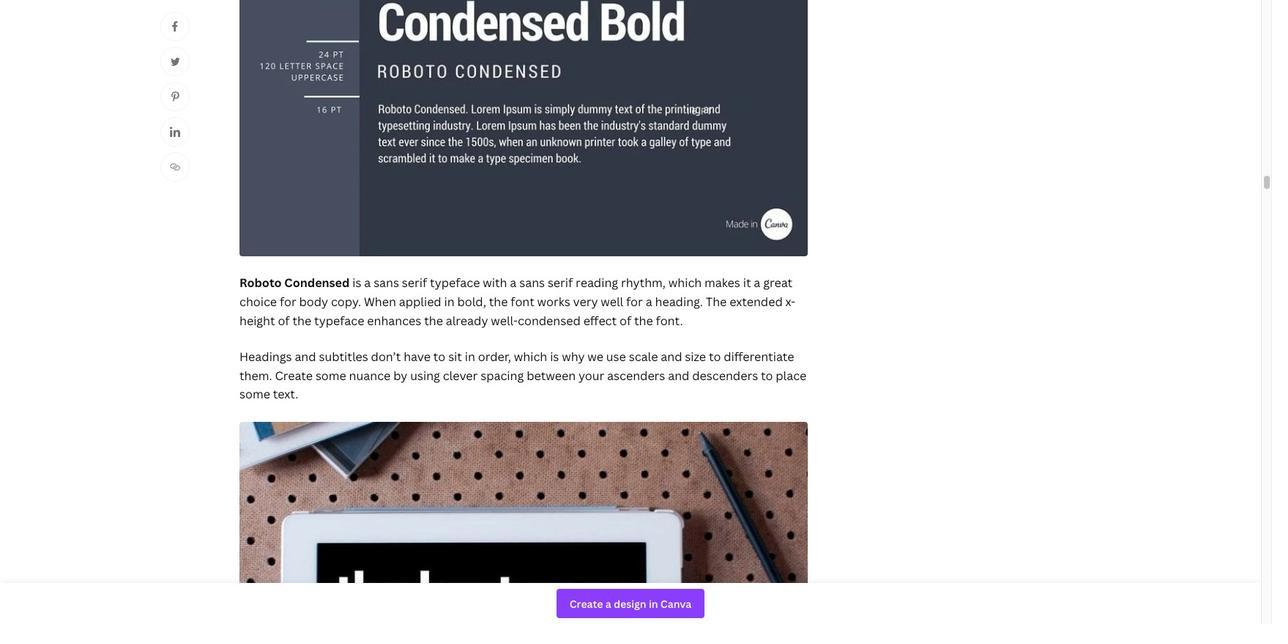 Task type: vqa. For each thing, say whether or not it's contained in the screenshot.
row
no



Task type: describe. For each thing, give the bounding box(es) containing it.
great
[[764, 275, 793, 291]]

your
[[579, 368, 605, 384]]

it
[[743, 275, 751, 291]]

1 serif from the left
[[402, 275, 427, 291]]

in inside is a sans serif typeface with a sans serif reading rhythm, which makes it a great choice for body copy. when applied in bold, the font works very well for a heading. the extended x- height of the typeface enhances the already well-condensed effect of the font.
[[444, 294, 455, 310]]

2 serif from the left
[[548, 275, 573, 291]]

the left font.
[[634, 312, 653, 329]]

extended
[[730, 294, 783, 310]]

x-
[[786, 294, 796, 310]]

works
[[537, 294, 570, 310]]

1 for from the left
[[280, 294, 296, 310]]

well
[[601, 294, 624, 310]]

place
[[776, 368, 807, 384]]

with
[[483, 275, 507, 291]]

subtitles
[[319, 349, 368, 365]]

roboto
[[240, 275, 282, 291]]

copy.
[[331, 294, 361, 310]]

text.
[[273, 386, 299, 402]]

and left size
[[661, 349, 682, 365]]

2 of from the left
[[620, 312, 632, 329]]

reading
[[576, 275, 618, 291]]

create
[[275, 368, 313, 384]]

a down rhythm,
[[646, 294, 653, 310]]

effect
[[584, 312, 617, 329]]

using
[[410, 368, 440, 384]]

order,
[[478, 349, 511, 365]]

body
[[299, 294, 328, 310]]

we
[[588, 349, 604, 365]]

rhythm,
[[621, 275, 666, 291]]

the down with
[[489, 294, 508, 310]]

0 horizontal spatial typeface
[[314, 312, 364, 329]]

condensed
[[285, 275, 350, 291]]

heading.
[[655, 294, 703, 310]]

by
[[394, 368, 408, 384]]

makes
[[705, 275, 741, 291]]

and up create
[[295, 349, 316, 365]]

font
[[511, 294, 535, 310]]

spacing
[[481, 368, 524, 384]]

which inside headings and subtitles don't have to sit in order, which is why we use scale and size to differentiate them. create some nuance by using clever spacing between your ascenders and descenders to place some text.
[[514, 349, 547, 365]]

1 of from the left
[[278, 312, 290, 329]]

a up the when
[[364, 275, 371, 291]]

the
[[706, 294, 727, 310]]

is inside is a sans serif typeface with a sans serif reading rhythm, which makes it a great choice for body copy. when applied in bold, the font works very well for a heading. the extended x- height of the typeface enhances the already well-condensed effect of the font.
[[353, 275, 361, 291]]

roboto condensed
[[240, 275, 350, 291]]

0 horizontal spatial to
[[434, 349, 446, 365]]

headings
[[240, 349, 292, 365]]

between
[[527, 368, 576, 384]]

headings and subtitles don't have to sit in order, which is why we use scale and size to differentiate them. create some nuance by using clever spacing between your ascenders and descenders to place some text.
[[240, 349, 807, 402]]

the down body
[[293, 312, 311, 329]]



Task type: locate. For each thing, give the bounding box(es) containing it.
1 horizontal spatial serif
[[548, 275, 573, 291]]

1 horizontal spatial to
[[709, 349, 721, 365]]

some down them.
[[240, 386, 270, 402]]

1 horizontal spatial sans
[[520, 275, 545, 291]]

of
[[278, 312, 290, 329], [620, 312, 632, 329]]

0 horizontal spatial for
[[280, 294, 296, 310]]

in
[[444, 294, 455, 310], [465, 349, 475, 365]]

typeface down the copy.
[[314, 312, 364, 329]]

which
[[669, 275, 702, 291], [514, 349, 547, 365]]

serif up works
[[548, 275, 573, 291]]

which inside is a sans serif typeface with a sans serif reading rhythm, which makes it a great choice for body copy. when applied in bold, the font works very well for a heading. the extended x- height of the typeface enhances the already well-condensed effect of the font.
[[669, 275, 702, 291]]

1 vertical spatial which
[[514, 349, 547, 365]]

scale
[[629, 349, 658, 365]]

enhances
[[367, 312, 421, 329]]

0 vertical spatial is
[[353, 275, 361, 291]]

sans up the when
[[374, 275, 399, 291]]

ascenders
[[607, 368, 665, 384]]

to right size
[[709, 349, 721, 365]]

serif up applied
[[402, 275, 427, 291]]

some
[[316, 368, 346, 384], [240, 386, 270, 402]]

0 vertical spatial in
[[444, 294, 455, 310]]

1 horizontal spatial for
[[626, 294, 643, 310]]

height
[[240, 312, 275, 329]]

to left sit
[[434, 349, 446, 365]]

1 horizontal spatial some
[[316, 368, 346, 384]]

very
[[573, 294, 598, 310]]

0 horizontal spatial of
[[278, 312, 290, 329]]

1 vertical spatial typeface
[[314, 312, 364, 329]]

sans
[[374, 275, 399, 291], [520, 275, 545, 291]]

0 horizontal spatial sans
[[374, 275, 399, 291]]

when
[[364, 294, 396, 310]]

0 horizontal spatial serif
[[402, 275, 427, 291]]

1 horizontal spatial of
[[620, 312, 632, 329]]

clever
[[443, 368, 478, 384]]

well-
[[491, 312, 518, 329]]

use
[[607, 349, 626, 365]]

1 horizontal spatial in
[[465, 349, 475, 365]]

is a sans serif typeface with a sans serif reading rhythm, which makes it a great choice for body copy. when applied in bold, the font works very well for a heading. the extended x- height of the typeface enhances the already well-condensed effect of the font.
[[240, 275, 796, 329]]

them.
[[240, 368, 272, 384]]

typeface
[[430, 275, 480, 291], [314, 312, 364, 329]]

sit
[[448, 349, 462, 365]]

for down roboto condensed
[[280, 294, 296, 310]]

0 vertical spatial which
[[669, 275, 702, 291]]

bold,
[[458, 294, 486, 310]]

2 horizontal spatial to
[[761, 368, 773, 384]]

a right with
[[510, 275, 517, 291]]

is
[[353, 275, 361, 291], [550, 349, 559, 365]]

is inside headings and subtitles don't have to sit in order, which is why we use scale and size to differentiate them. create some nuance by using clever spacing between your ascenders and descenders to place some text.
[[550, 349, 559, 365]]

1 horizontal spatial which
[[669, 275, 702, 291]]

already
[[446, 312, 488, 329]]

1 horizontal spatial is
[[550, 349, 559, 365]]

choice
[[240, 294, 277, 310]]

1 horizontal spatial typeface
[[430, 275, 480, 291]]

nuance
[[349, 368, 391, 384]]

0 vertical spatial some
[[316, 368, 346, 384]]

for
[[280, 294, 296, 310], [626, 294, 643, 310]]

is left why
[[550, 349, 559, 365]]

in left the bold,
[[444, 294, 455, 310]]

a right it
[[754, 275, 761, 291]]

1 vertical spatial in
[[465, 349, 475, 365]]

of down well
[[620, 312, 632, 329]]

which up heading.
[[669, 275, 702, 291]]

and down size
[[668, 368, 690, 384]]

for down rhythm,
[[626, 294, 643, 310]]

1 vertical spatial some
[[240, 386, 270, 402]]

typeface up the bold,
[[430, 275, 480, 291]]

condensed
[[518, 312, 581, 329]]

the down applied
[[424, 312, 443, 329]]

0 horizontal spatial is
[[353, 275, 361, 291]]

2 sans from the left
[[520, 275, 545, 291]]

why
[[562, 349, 585, 365]]

sans up the font
[[520, 275, 545, 291]]

size
[[685, 349, 706, 365]]

0 horizontal spatial which
[[514, 349, 547, 365]]

which up between
[[514, 349, 547, 365]]

some down subtitles
[[316, 368, 346, 384]]

serif
[[402, 275, 427, 291], [548, 275, 573, 291]]

of right height
[[278, 312, 290, 329]]

differentiate
[[724, 349, 795, 365]]

0 horizontal spatial in
[[444, 294, 455, 310]]

a
[[364, 275, 371, 291], [510, 275, 517, 291], [754, 275, 761, 291], [646, 294, 653, 310]]

in right sit
[[465, 349, 475, 365]]

2 for from the left
[[626, 294, 643, 310]]

applied
[[399, 294, 442, 310]]

to
[[434, 349, 446, 365], [709, 349, 721, 365], [761, 368, 773, 384]]

the
[[489, 294, 508, 310], [293, 312, 311, 329], [424, 312, 443, 329], [634, 312, 653, 329]]

0 horizontal spatial some
[[240, 386, 270, 402]]

descenders
[[693, 368, 758, 384]]

0 vertical spatial typeface
[[430, 275, 480, 291]]

is up the copy.
[[353, 275, 361, 291]]

1 vertical spatial is
[[550, 349, 559, 365]]

have
[[404, 349, 431, 365]]

and
[[295, 349, 316, 365], [661, 349, 682, 365], [668, 368, 690, 384]]

don't
[[371, 349, 401, 365]]

font.
[[656, 312, 683, 329]]

in inside headings and subtitles don't have to sit in order, which is why we use scale and size to differentiate them. create some nuance by using clever spacing between your ascenders and descenders to place some text.
[[465, 349, 475, 365]]

1 sans from the left
[[374, 275, 399, 291]]

to down differentiate
[[761, 368, 773, 384]]



